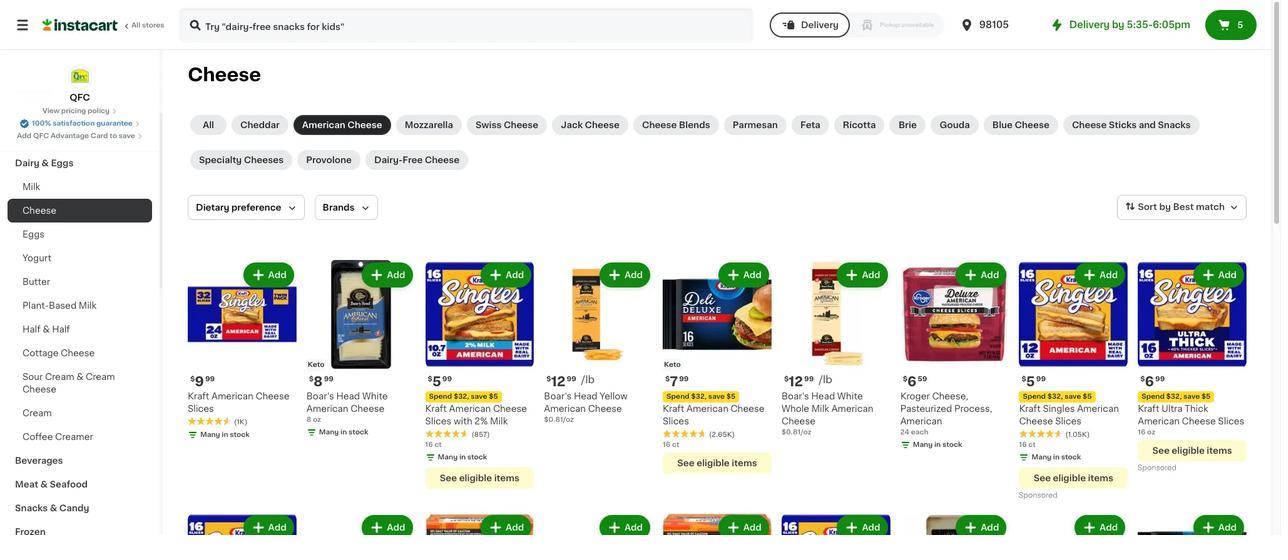 Task type: describe. For each thing, give the bounding box(es) containing it.
many in stock for 6
[[913, 442, 963, 449]]

eggs inside dairy & eggs link
[[51, 159, 74, 168]]

by for sort
[[1160, 203, 1171, 212]]

american inside boar's head white american cheese 8 oz
[[307, 405, 348, 414]]

$ inside $ 9 99
[[190, 376, 195, 383]]

eggs inside eggs link
[[23, 230, 45, 239]]

$ 7 99
[[666, 375, 689, 389]]

sticks
[[1109, 121, 1137, 130]]

add qfc advantage card to save link
[[17, 131, 143, 141]]

keto for spend $32, save $5
[[664, 362, 681, 369]]

$ 12 99 for boar's head white whole milk american cheese
[[784, 376, 814, 389]]

provolone link
[[297, 150, 361, 170]]

gouda link
[[931, 115, 979, 135]]

recipes
[[15, 88, 52, 96]]

slices for (857)
[[425, 417, 452, 426]]

cream down cottage cheese "link"
[[86, 373, 115, 382]]

coffee creamer
[[23, 433, 93, 442]]

4 spend $32, save $5 from the left
[[1142, 394, 1211, 401]]

stores
[[142, 22, 164, 29]]

5:35-
[[1127, 20, 1153, 29]]

(1.05k)
[[1066, 432, 1090, 439]]

preference
[[232, 203, 281, 212]]

5 for kraft american cheese slices with 2% milk
[[433, 376, 441, 389]]

oz inside boar's head white american cheese 8 oz
[[313, 417, 321, 424]]

cheddar
[[240, 121, 280, 130]]

american cheese link
[[293, 115, 391, 135]]

8 inside boar's head white american cheese 8 oz
[[307, 417, 311, 424]]

$ 12 99 for boar's head yellow american cheese
[[547, 376, 577, 389]]

card
[[91, 133, 108, 140]]

kraft singles american cheese slices
[[1020, 405, 1119, 426]]

100%
[[32, 120, 51, 127]]

100% satisfaction guarantee button
[[19, 116, 140, 129]]

$ for kraft singles american cheese slices
[[1022, 376, 1027, 383]]

gouda
[[940, 121, 970, 130]]

product group containing 7
[[663, 260, 772, 474]]

in for 6
[[935, 442, 941, 449]]

based
[[49, 302, 77, 311]]

all for all
[[203, 121, 214, 130]]

cheese inside kraft singles american cheese slices
[[1020, 417, 1053, 426]]

advantage
[[51, 133, 89, 140]]

satisfaction
[[53, 120, 95, 127]]

delivery by 5:35-6:05pm
[[1070, 20, 1191, 29]]

9
[[195, 375, 204, 389]]

policy
[[88, 108, 110, 115]]

delivery button
[[770, 13, 850, 38]]

best
[[1173, 203, 1194, 212]]

coffee
[[23, 433, 53, 442]]

slices for (1k)
[[188, 405, 214, 414]]

free
[[403, 156, 423, 165]]

see eligible items for kraft american cheese slices with 2% milk
[[440, 474, 520, 483]]

$12.99 per pound element for white
[[782, 374, 891, 391]]

plant-based milk link
[[8, 294, 152, 318]]

parmesan
[[733, 121, 778, 130]]

/lb for yellow
[[582, 375, 595, 385]]

beverages
[[15, 457, 63, 466]]

stock for 6
[[943, 442, 963, 449]]

& for seafood
[[40, 481, 48, 490]]

6 for kroger cheese, pasteurized process, american
[[908, 376, 917, 389]]

cheese,
[[932, 392, 969, 401]]

all stores
[[131, 22, 164, 29]]

cottage
[[23, 349, 59, 358]]

6 for spend $32, save $5
[[1145, 376, 1154, 389]]

cheese inside kraft american cheese slices with 2% milk
[[493, 405, 527, 414]]

$0.81/oz inside boar's head yellow american cheese $0.81/oz
[[544, 417, 574, 424]]

many for 9
[[200, 432, 220, 439]]

recipes link
[[8, 80, 152, 104]]

thanksgiving
[[15, 111, 75, 120]]

cream up the 'coffee'
[[23, 409, 52, 418]]

boar's for 8
[[307, 392, 334, 401]]

blue
[[993, 121, 1013, 130]]

head for $0.81/oz
[[574, 392, 598, 401]]

see for kraft singles american cheese slices
[[1034, 474, 1051, 483]]

Best match Sort by field
[[1118, 195, 1247, 220]]

99 for boar's head yellow american cheese
[[567, 376, 577, 383]]

16 for kraft american cheese slices with 2% milk
[[425, 442, 433, 449]]

kraft american cheese slices with 2% milk
[[425, 405, 527, 426]]

mozzarella link
[[396, 115, 462, 135]]

save up thick
[[1184, 394, 1200, 401]]

boar's head white whole milk american cheese $0.81/oz
[[782, 392, 874, 436]]

16 ct for kraft american cheese slices
[[663, 442, 680, 449]]

all link
[[190, 115, 227, 135]]

1 horizontal spatial snacks
[[1158, 121, 1191, 130]]

swiss cheese link
[[467, 115, 547, 135]]

brie
[[899, 121, 917, 130]]

product group containing 9
[[188, 260, 297, 443]]

see for kraft american cheese slices with 2% milk
[[440, 474, 457, 483]]

yogurt link
[[8, 247, 152, 270]]

meat
[[15, 481, 38, 490]]

meat & seafood
[[15, 481, 88, 490]]

1 half from the left
[[23, 326, 41, 334]]

$ 6 59
[[903, 376, 927, 389]]

99 for kraft american cheese slices
[[679, 376, 689, 383]]

delivery by 5:35-6:05pm link
[[1050, 18, 1191, 33]]

cheese inside boar's head white whole milk american cheese $0.81/oz
[[782, 417, 816, 426]]

99 inside $ 9 99
[[205, 376, 215, 383]]

white for milk
[[838, 392, 863, 401]]

16 for kraft singles american cheese slices
[[1020, 442, 1027, 449]]

lists
[[35, 43, 57, 52]]

american inside "link"
[[302, 121, 346, 130]]

sour cream & cream cheese
[[23, 373, 115, 394]]

spend $32, save $5 for kraft singles american cheese slices
[[1023, 394, 1092, 401]]

oz inside 'kraft ultra thick american cheese slices 16 oz'
[[1148, 429, 1156, 436]]

delivery for delivery
[[801, 21, 839, 29]]

sort by
[[1138, 203, 1171, 212]]

2 half from the left
[[52, 326, 70, 334]]

dairy & eggs
[[15, 159, 74, 168]]

many for 8
[[319, 429, 339, 436]]

see eligible items button for kraft american cheese slices
[[663, 453, 772, 474]]

feta
[[801, 121, 821, 130]]

produce link
[[8, 128, 152, 152]]

see eligible items for kraft ultra thick american cheese slices
[[1153, 447, 1233, 456]]

many in stock down (1.05k)
[[1032, 454, 1081, 461]]

plant-
[[23, 302, 49, 311]]

swiss cheese
[[476, 121, 539, 130]]

instacart logo image
[[43, 18, 118, 33]]

milk link
[[8, 175, 152, 199]]

24
[[901, 429, 910, 436]]

(1k)
[[234, 419, 248, 426]]

see eligible items button for kraft american cheese slices with 2% milk
[[425, 468, 534, 489]]

all stores link
[[43, 8, 165, 43]]

american inside kroger cheese, pasteurized process, american 24 each
[[901, 417, 943, 426]]

many down kraft singles american cheese slices
[[1032, 454, 1052, 461]]

6:05pm
[[1153, 20, 1191, 29]]

cheese inside boar's head white american cheese 8 oz
[[351, 405, 385, 414]]

many for 6
[[913, 442, 933, 449]]

59
[[918, 376, 927, 383]]

american inside 'kraft ultra thick american cheese slices 16 oz'
[[1138, 417, 1180, 426]]

thanksgiving link
[[8, 104, 152, 128]]

spend $32, save $5 for kraft american cheese slices with 2% milk
[[429, 394, 498, 401]]

brie link
[[890, 115, 926, 135]]

kroger cheese, pasteurized process, american 24 each
[[901, 392, 993, 436]]

boar's head white american cheese 8 oz
[[307, 392, 388, 424]]

american inside kraft singles american cheese slices
[[1078, 405, 1119, 414]]

jack
[[561, 121, 583, 130]]

$ 5 99 for american
[[428, 376, 452, 389]]

spend for kraft singles american cheese slices
[[1023, 394, 1046, 401]]

american inside boar's head yellow american cheese $0.81/oz
[[544, 405, 586, 414]]

ultra
[[1162, 405, 1183, 414]]

boar's for $0.81/oz
[[544, 392, 572, 401]]

kraft for cheese
[[1138, 405, 1160, 414]]

qfc logo image
[[68, 65, 92, 89]]

cheese inside sour cream & cream cheese
[[23, 386, 56, 394]]

seafood
[[50, 481, 88, 490]]

singles
[[1043, 405, 1075, 414]]

guarantee
[[96, 120, 133, 127]]

dairy-free cheese
[[374, 156, 460, 165]]

98105 button
[[960, 8, 1035, 43]]

& for half
[[43, 326, 50, 334]]

each
[[911, 429, 929, 436]]



Task type: locate. For each thing, give the bounding box(es) containing it.
save for kraft american cheese slices with 2% milk
[[471, 394, 487, 401]]

1 vertical spatial $0.81/oz
[[782, 429, 812, 436]]

$12.99 per pound element for yellow
[[544, 374, 653, 391]]

many
[[319, 429, 339, 436], [200, 432, 220, 439], [913, 442, 933, 449], [438, 454, 458, 461], [1032, 454, 1052, 461]]

2 16 ct from the left
[[425, 442, 442, 449]]

kraft american cheese slices for 9
[[188, 392, 290, 414]]

9 $ from the left
[[1141, 376, 1145, 383]]

ricotta
[[843, 121, 876, 130]]

$ for kraft ultra thick american cheese slices
[[1141, 376, 1145, 383]]

thick
[[1185, 405, 1209, 414]]

see eligible items button down 'kraft ultra thick american cheese slices 16 oz' at the bottom right of page
[[1138, 441, 1247, 462]]

stock down (1k)
[[230, 432, 250, 439]]

head inside boar's head white whole milk american cheese $0.81/oz
[[812, 392, 835, 401]]

99 up kraft american cheese slices with 2% milk
[[443, 376, 452, 383]]

see for kraft ultra thick american cheese slices
[[1153, 447, 1170, 456]]

cheese blends link
[[634, 115, 719, 135]]

None search field
[[179, 8, 754, 43]]

boar's left yellow
[[544, 392, 572, 401]]

1 horizontal spatial kraft american cheese slices
[[663, 405, 765, 426]]

sponsored badge image for 5
[[1020, 493, 1057, 500]]

dietary
[[196, 203, 229, 212]]

many in stock down (1k)
[[200, 432, 250, 439]]

99 up boar's head yellow american cheese $0.81/oz
[[567, 376, 577, 383]]

kraft ultra thick american cheese slices 16 oz
[[1138, 405, 1245, 436]]

save right to
[[119, 133, 135, 140]]

1 horizontal spatial $0.81/oz
[[782, 429, 812, 436]]

slices inside kraft singles american cheese slices
[[1056, 417, 1082, 426]]

1 horizontal spatial 6
[[1145, 376, 1154, 389]]

specialty cheeses
[[199, 156, 284, 165]]

see eligible items button for kraft ultra thick american cheese slices
[[1138, 441, 1247, 462]]

spend up kraft american cheese slices with 2% milk
[[429, 394, 452, 401]]

0 horizontal spatial 5
[[433, 376, 441, 389]]

99 right 9
[[205, 376, 215, 383]]

1 $5 from the left
[[727, 394, 736, 401]]

by right sort
[[1160, 203, 1171, 212]]

cheese link
[[8, 199, 152, 223]]

see eligible items button down (1.05k)
[[1020, 468, 1128, 489]]

1 head from the left
[[336, 392, 360, 401]]

& down cottage cheese "link"
[[76, 373, 84, 382]]

1 keto from the left
[[664, 362, 681, 369]]

4 $32, from the left
[[1167, 394, 1182, 401]]

all for all stores
[[131, 22, 140, 29]]

8 up boar's head white american cheese 8 oz
[[314, 376, 323, 389]]

cheese sticks and snacks link
[[1064, 115, 1200, 135]]

blue cheese link
[[984, 115, 1059, 135]]

& left candy
[[50, 505, 57, 513]]

stock for 8
[[349, 429, 369, 436]]

boar's head yellow american cheese $0.81/oz
[[544, 392, 628, 424]]

all up 'specialty'
[[203, 121, 214, 130]]

milk right "whole"
[[812, 405, 830, 414]]

6 $ from the left
[[784, 376, 789, 383]]

2 $ 12 99 from the left
[[784, 376, 814, 389]]

spend for kraft american cheese slices
[[667, 394, 690, 401]]

save up kraft american cheese slices with 2% milk
[[471, 394, 487, 401]]

16 for kraft american cheese slices
[[663, 442, 671, 449]]

99 up singles
[[1037, 376, 1046, 383]]

1 spend from the left
[[667, 394, 690, 401]]

0 horizontal spatial sponsored badge image
[[1020, 493, 1057, 500]]

half & half link
[[8, 318, 152, 342]]

2 horizontal spatial boar's
[[782, 392, 809, 401]]

save up singles
[[1065, 394, 1081, 401]]

0 horizontal spatial 8
[[307, 417, 311, 424]]

0 vertical spatial oz
[[313, 417, 321, 424]]

ct for kraft singles american cheese slices
[[1029, 442, 1036, 449]]

white inside boar's head white whole milk american cheese $0.81/oz
[[838, 392, 863, 401]]

0 horizontal spatial head
[[336, 392, 360, 401]]

items inside product group
[[732, 459, 757, 468]]

$5 up kraft american cheese slices with 2% milk
[[489, 394, 498, 401]]

milk inside "plant-based milk" link
[[79, 302, 97, 311]]

ricotta link
[[834, 115, 885, 135]]

see eligible items button for kraft singles american cheese slices
[[1020, 468, 1128, 489]]

0 vertical spatial qfc
[[70, 93, 90, 102]]

keto up 7
[[664, 362, 681, 369]]

1 ct from the left
[[672, 442, 680, 449]]

2 spend $32, save $5 from the left
[[429, 394, 498, 401]]

in for 8
[[341, 429, 347, 436]]

& for eggs
[[42, 159, 49, 168]]

1 horizontal spatial delivery
[[1070, 20, 1110, 29]]

0 vertical spatial 8
[[314, 376, 323, 389]]

milk down dairy
[[23, 183, 40, 192]]

/lb up boar's head yellow american cheese $0.81/oz
[[582, 375, 595, 385]]

$ for boar's head yellow american cheese
[[547, 376, 551, 383]]

0 horizontal spatial white
[[362, 392, 388, 401]]

milk right 2%
[[490, 417, 508, 426]]

cream down the cottage cheese
[[45, 373, 74, 382]]

jack cheese
[[561, 121, 620, 130]]

in for 9
[[222, 432, 228, 439]]

add button
[[244, 264, 293, 287], [363, 264, 412, 287], [482, 264, 530, 287], [601, 264, 649, 287], [720, 264, 768, 287], [839, 264, 887, 287], [957, 264, 1006, 287], [1076, 264, 1125, 287], [1195, 264, 1243, 287], [244, 517, 293, 536], [363, 517, 412, 536], [482, 517, 530, 536], [601, 517, 649, 536], [720, 517, 768, 536], [839, 517, 887, 536], [957, 517, 1006, 536], [1076, 517, 1125, 536], [1195, 517, 1243, 536]]

2 $ from the left
[[666, 376, 670, 383]]

snacks down meat
[[15, 505, 48, 513]]

0 horizontal spatial snacks
[[15, 505, 48, 513]]

2 ct from the left
[[435, 442, 442, 449]]

spend down $ 6 99
[[1142, 394, 1165, 401]]

0 horizontal spatial all
[[131, 22, 140, 29]]

1 horizontal spatial $12.99 per pound element
[[782, 374, 891, 391]]

kraft american cheese slices up (1k)
[[188, 392, 290, 414]]

butter
[[23, 278, 50, 287]]

1 horizontal spatial keto
[[664, 362, 681, 369]]

$0.81/oz inside boar's head white whole milk american cheese $0.81/oz
[[782, 429, 812, 436]]

12
[[551, 376, 566, 389], [789, 376, 803, 389]]

1 horizontal spatial 16 ct
[[663, 442, 680, 449]]

view pricing policy
[[43, 108, 110, 115]]

0 vertical spatial eggs
[[51, 159, 74, 168]]

boar's up "whole"
[[782, 392, 809, 401]]

kraft for slices
[[1020, 405, 1041, 414]]

0 horizontal spatial /lb
[[582, 375, 595, 385]]

$5 for kraft american cheese slices with 2% milk
[[489, 394, 498, 401]]

product group containing 8
[[307, 260, 415, 441]]

0 vertical spatial all
[[131, 22, 140, 29]]

1 6 from the left
[[908, 376, 917, 389]]

& right dairy
[[42, 159, 49, 168]]

1 /lb from the left
[[582, 375, 595, 385]]

eggs link
[[8, 223, 152, 247]]

sour
[[23, 373, 43, 382]]

spend up singles
[[1023, 394, 1046, 401]]

2 $ 5 99 from the left
[[1022, 376, 1046, 389]]

0 horizontal spatial keto
[[308, 362, 325, 369]]

99 inside $ 7 99
[[679, 376, 689, 383]]

4 spend from the left
[[1142, 394, 1165, 401]]

see eligible items inside product group
[[678, 459, 757, 468]]

5 button
[[1206, 10, 1257, 40]]

cheese inside 'kraft ultra thick american cheese slices 16 oz'
[[1182, 417, 1216, 426]]

$ for kraft american cheese slices
[[666, 376, 670, 383]]

$ inside $ 7 99
[[666, 376, 670, 383]]

8 $ from the left
[[1022, 376, 1027, 383]]

1 horizontal spatial $ 12 99
[[784, 376, 814, 389]]

1 horizontal spatial white
[[838, 392, 863, 401]]

save up (2.65k)
[[709, 394, 725, 401]]

/lb for white
[[819, 375, 833, 385]]

dietary preference button
[[188, 195, 305, 220]]

1 $ from the left
[[190, 376, 195, 383]]

eligible for kraft american cheese slices with 2% milk
[[459, 474, 492, 483]]

slices inside kraft american cheese slices with 2% milk
[[425, 417, 452, 426]]

view pricing policy link
[[43, 106, 117, 116]]

keto for 8
[[308, 362, 325, 369]]

with
[[454, 417, 472, 426]]

100% satisfaction guarantee
[[32, 120, 133, 127]]

head for american
[[812, 392, 835, 401]]

eligible down 'kraft ultra thick american cheese slices 16 oz' at the bottom right of page
[[1172, 447, 1205, 456]]

1 vertical spatial sponsored badge image
[[1020, 493, 1057, 500]]

provolone
[[306, 156, 352, 165]]

spend $32, save $5 up the ultra
[[1142, 394, 1211, 401]]

cottage cheese
[[23, 349, 95, 358]]

items for kraft ultra thick american cheese slices
[[1207, 447, 1233, 456]]

0 horizontal spatial delivery
[[801, 21, 839, 29]]

process,
[[955, 405, 993, 414]]

2 $32, from the left
[[454, 394, 469, 401]]

4 $5 from the left
[[1202, 394, 1211, 401]]

in
[[341, 429, 347, 436], [222, 432, 228, 439], [935, 442, 941, 449], [459, 454, 466, 461], [1054, 454, 1060, 461]]

1 vertical spatial 8
[[307, 417, 311, 424]]

$ inside $ 6 99
[[1141, 376, 1145, 383]]

product group
[[188, 260, 297, 443], [307, 260, 415, 441], [425, 260, 534, 489], [544, 260, 653, 426], [663, 260, 772, 474], [782, 260, 891, 438], [901, 260, 1009, 453], [1020, 260, 1128, 503], [1138, 260, 1247, 476], [188, 513, 297, 536], [307, 513, 415, 536], [425, 513, 534, 536], [544, 513, 653, 536], [663, 513, 772, 536], [782, 513, 891, 536], [901, 513, 1009, 536], [1020, 513, 1128, 536], [1138, 513, 1247, 536]]

1 vertical spatial eggs
[[23, 230, 45, 239]]

see eligible items button down (857)
[[425, 468, 534, 489]]

0 vertical spatial snacks
[[1158, 121, 1191, 130]]

2 horizontal spatial ct
[[1029, 442, 1036, 449]]

coffee creamer link
[[8, 426, 152, 450]]

99 inside $ 8 99
[[324, 376, 334, 383]]

1 vertical spatial oz
[[1148, 429, 1156, 436]]

2 white from the left
[[838, 392, 863, 401]]

7 99 from the left
[[1037, 376, 1046, 383]]

/lb
[[582, 375, 595, 385], [819, 375, 833, 385]]

1 horizontal spatial head
[[574, 392, 598, 401]]

stock down boar's head white american cheese 8 oz
[[349, 429, 369, 436]]

1 horizontal spatial boar's
[[544, 392, 572, 401]]

2 spend from the left
[[429, 394, 452, 401]]

see eligible items for kraft american cheese slices
[[678, 459, 757, 468]]

1 horizontal spatial eggs
[[51, 159, 74, 168]]

2 $5 from the left
[[489, 394, 498, 401]]

yellow
[[600, 392, 628, 401]]

spend down $ 7 99
[[667, 394, 690, 401]]

oz down $ 8 99
[[313, 417, 321, 424]]

3 spend from the left
[[1023, 394, 1046, 401]]

1 $ 12 99 from the left
[[547, 376, 577, 389]]

99 for kraft american cheese slices with 2% milk
[[443, 376, 452, 383]]

head for 8
[[336, 392, 360, 401]]

$32, for kraft singles american cheese slices
[[1048, 394, 1063, 401]]

$5 for kraft american cheese slices
[[727, 394, 736, 401]]

yogurt
[[23, 254, 51, 263]]

1 boar's from the left
[[307, 392, 334, 401]]

delivery for delivery by 5:35-6:05pm
[[1070, 20, 1110, 29]]

$ 12 99 up "whole"
[[784, 376, 814, 389]]

white inside boar's head white american cheese 8 oz
[[362, 392, 388, 401]]

12 up "whole"
[[789, 376, 803, 389]]

half down plant-based milk
[[52, 326, 70, 334]]

3 16 ct from the left
[[1020, 442, 1036, 449]]

half
[[23, 326, 41, 334], [52, 326, 70, 334]]

by inside field
[[1160, 203, 1171, 212]]

$ 12 99
[[547, 376, 577, 389], [784, 376, 814, 389]]

see eligible items down (857)
[[440, 474, 520, 483]]

& inside sour cream & cream cheese
[[76, 373, 84, 382]]

best match
[[1173, 203, 1225, 212]]

by left the 5:35-
[[1112, 20, 1125, 29]]

many in stock for 8
[[319, 429, 369, 436]]

1 horizontal spatial 8
[[314, 376, 323, 389]]

5
[[1238, 21, 1244, 29], [433, 376, 441, 389], [1027, 376, 1035, 389]]

kraft for with
[[425, 405, 447, 414]]

3 $32, from the left
[[1048, 394, 1063, 401]]

6 left the 59
[[908, 376, 917, 389]]

save for kraft singles american cheese slices
[[1065, 394, 1081, 401]]

eligible for kraft american cheese slices
[[697, 459, 730, 468]]

white for cheese
[[362, 392, 388, 401]]

$ for boar's head white whole milk american cheese
[[784, 376, 789, 383]]

0 horizontal spatial eggs
[[23, 230, 45, 239]]

oz
[[313, 417, 321, 424], [1148, 429, 1156, 436]]

kraft inside kraft american cheese slices with 2% milk
[[425, 405, 447, 414]]

16
[[1138, 429, 1146, 436], [663, 442, 671, 449], [425, 442, 433, 449], [1020, 442, 1027, 449]]

3 $5 from the left
[[1083, 394, 1092, 401]]

keto
[[664, 362, 681, 369], [308, 362, 325, 369]]

milk inside kraft american cheese slices with 2% milk
[[490, 417, 508, 426]]

eggs up yogurt
[[23, 230, 45, 239]]

many in stock
[[319, 429, 369, 436], [200, 432, 250, 439], [913, 442, 963, 449], [438, 454, 487, 461], [1032, 454, 1081, 461]]

99 inside $ 6 99
[[1156, 376, 1165, 383]]

eligible down (1.05k)
[[1053, 474, 1086, 483]]

ct for kraft american cheese slices with 2% milk
[[435, 442, 442, 449]]

see eligible items down (2.65k)
[[678, 459, 757, 468]]

2 horizontal spatial head
[[812, 392, 835, 401]]

1 99 from the left
[[205, 376, 215, 383]]

butter link
[[8, 270, 152, 294]]

16 inside 'kraft ultra thick american cheese slices 16 oz'
[[1138, 429, 1146, 436]]

1 vertical spatial all
[[203, 121, 214, 130]]

0 horizontal spatial boar's
[[307, 392, 334, 401]]

beverages link
[[8, 450, 152, 473]]

eligible for kraft ultra thick american cheese slices
[[1172, 447, 1205, 456]]

99 up the ultra
[[1156, 376, 1165, 383]]

1 horizontal spatial /lb
[[819, 375, 833, 385]]

5 $ from the left
[[547, 376, 551, 383]]

creamer
[[55, 433, 93, 442]]

1 vertical spatial by
[[1160, 203, 1171, 212]]

white
[[362, 392, 388, 401], [838, 392, 863, 401]]

99 up "whole"
[[805, 376, 814, 383]]

0 horizontal spatial kraft american cheese slices
[[188, 392, 290, 414]]

boar's down $ 8 99
[[307, 392, 334, 401]]

1 horizontal spatial 5
[[1027, 376, 1035, 389]]

2 99 from the left
[[679, 376, 689, 383]]

many in stock down (857)
[[438, 454, 487, 461]]

0 horizontal spatial half
[[23, 326, 41, 334]]

head inside boar's head yellow american cheese $0.81/oz
[[574, 392, 598, 401]]

eggs down 'advantage' at the left
[[51, 159, 74, 168]]

see eligible items down 'kraft ultra thick american cheese slices 16 oz' at the bottom right of page
[[1153, 447, 1233, 456]]

$ inside $ 8 99
[[309, 376, 314, 383]]

slices
[[188, 405, 214, 414], [663, 417, 689, 426], [425, 417, 452, 426], [1056, 417, 1082, 426], [1219, 417, 1245, 426]]

sponsored badge image
[[1138, 465, 1176, 473], [1020, 493, 1057, 500]]

$32,
[[691, 394, 707, 401], [454, 394, 469, 401], [1048, 394, 1063, 401], [1167, 394, 1182, 401]]

milk inside milk link
[[23, 183, 40, 192]]

0 horizontal spatial $12.99 per pound element
[[544, 374, 653, 391]]

5 for kraft singles american cheese slices
[[1027, 376, 1035, 389]]

$5 up (2.65k)
[[727, 394, 736, 401]]

3 spend $32, save $5 from the left
[[1023, 394, 1092, 401]]

$5 up kraft singles american cheese slices
[[1083, 394, 1092, 401]]

8 99 from the left
[[1156, 376, 1165, 383]]

by for delivery
[[1112, 20, 1125, 29]]

16 ct for kraft singles american cheese slices
[[1020, 442, 1036, 449]]

2 horizontal spatial 16 ct
[[1020, 442, 1036, 449]]

many down $ 9 99
[[200, 432, 220, 439]]

spend $32, save $5 up singles
[[1023, 394, 1092, 401]]

items for kraft american cheese slices with 2% milk
[[494, 474, 520, 483]]

dairy-
[[374, 156, 403, 165]]

eligible down (857)
[[459, 474, 492, 483]]

eligible for kraft singles american cheese slices
[[1053, 474, 1086, 483]]

7 $ from the left
[[903, 376, 908, 383]]

$ 12 99 up boar's head yellow american cheese $0.81/oz
[[547, 376, 577, 389]]

stock for 9
[[230, 432, 250, 439]]

cottage cheese link
[[8, 342, 152, 366]]

cream link
[[8, 402, 152, 426]]

slices inside 'kraft ultra thick american cheese slices 16 oz'
[[1219, 417, 1245, 426]]

3 ct from the left
[[1029, 442, 1036, 449]]

8 down $ 8 99
[[307, 417, 311, 424]]

add qfc advantage card to save
[[17, 133, 135, 140]]

ct for kraft american cheese slices
[[672, 442, 680, 449]]

many down boar's head white american cheese 8 oz
[[319, 429, 339, 436]]

plant-based milk
[[23, 302, 97, 311]]

feta link
[[792, 115, 829, 135]]

slices for (2.65k)
[[663, 417, 689, 426]]

delivery inside button
[[801, 21, 839, 29]]

3 boar's from the left
[[782, 392, 809, 401]]

2 6 from the left
[[1145, 376, 1154, 389]]

$12.99 per pound element
[[544, 374, 653, 391], [782, 374, 891, 391]]

2 boar's from the left
[[544, 392, 572, 401]]

eligible down (2.65k)
[[697, 459, 730, 468]]

3 head from the left
[[812, 392, 835, 401]]

kraft inside 'kraft ultra thick american cheese slices 16 oz'
[[1138, 405, 1160, 414]]

1 horizontal spatial oz
[[1148, 429, 1156, 436]]

see eligible items for kraft singles american cheese slices
[[1034, 474, 1114, 483]]

and
[[1139, 121, 1156, 130]]

5 99 from the left
[[567, 376, 577, 383]]

/lb up boar's head white whole milk american cheese $0.81/oz
[[819, 375, 833, 385]]

$12.99 per pound element up yellow
[[544, 374, 653, 391]]

99 for boar's head white whole milk american cheese
[[805, 376, 814, 383]]

1 horizontal spatial sponsored badge image
[[1138, 465, 1176, 473]]

stock down kroger cheese, pasteurized process, american 24 each
[[943, 442, 963, 449]]

$ for kraft american cheese slices with 2% milk
[[428, 376, 433, 383]]

boar's inside boar's head white whole milk american cheese $0.81/oz
[[782, 392, 809, 401]]

spend $32, save $5 for kraft american cheese slices
[[667, 394, 736, 401]]

& up cottage
[[43, 326, 50, 334]]

snacks
[[1158, 121, 1191, 130], [15, 505, 48, 513]]

$5 for kraft singles american cheese slices
[[1083, 394, 1092, 401]]

meat & seafood link
[[8, 473, 152, 497]]

milk inside boar's head white whole milk american cheese $0.81/oz
[[812, 405, 830, 414]]

1 vertical spatial snacks
[[15, 505, 48, 513]]

american cheese
[[302, 121, 382, 130]]

12 up boar's head yellow american cheese $0.81/oz
[[551, 376, 566, 389]]

stock down (857)
[[468, 454, 487, 461]]

12 for boar's head yellow american cheese
[[551, 376, 566, 389]]

$5 up thick
[[1202, 394, 1211, 401]]

dairy
[[15, 159, 39, 168]]

half down plant-
[[23, 326, 41, 334]]

(857)
[[472, 432, 490, 439]]

kraft inside kraft singles american cheese slices
[[1020, 405, 1041, 414]]

items for kraft singles american cheese slices
[[1088, 474, 1114, 483]]

oz down $ 6 99
[[1148, 429, 1156, 436]]

1 horizontal spatial qfc
[[70, 93, 90, 102]]

0 vertical spatial $0.81/oz
[[544, 417, 574, 424]]

lists link
[[8, 35, 152, 60]]

kraft american cheese slices for spend $32, save $5
[[663, 405, 765, 426]]

1 16 ct from the left
[[663, 442, 680, 449]]

3 $ from the left
[[309, 376, 314, 383]]

1 horizontal spatial 12
[[789, 376, 803, 389]]

Search field
[[180, 9, 752, 41]]

(2.65k)
[[709, 432, 735, 439]]

many in stock down each
[[913, 442, 963, 449]]

1 $12.99 per pound element from the left
[[544, 374, 653, 391]]

99
[[205, 376, 215, 383], [679, 376, 689, 383], [324, 376, 334, 383], [443, 376, 452, 383], [567, 376, 577, 383], [805, 376, 814, 383], [1037, 376, 1046, 383], [1156, 376, 1165, 383]]

1 vertical spatial qfc
[[33, 133, 49, 140]]

specialty cheeses link
[[190, 150, 292, 170]]

kroger
[[901, 392, 930, 401]]

1 $ 5 99 from the left
[[428, 376, 452, 389]]

items for kraft american cheese slices
[[732, 459, 757, 468]]

qfc up view pricing policy link
[[70, 93, 90, 102]]

0 horizontal spatial ct
[[435, 442, 442, 449]]

6 99 from the left
[[805, 376, 814, 383]]

99 for kraft singles american cheese slices
[[1037, 376, 1046, 383]]

many in stock down boar's head white american cheese 8 oz
[[319, 429, 369, 436]]

1 horizontal spatial all
[[203, 121, 214, 130]]

american inside boar's head white whole milk american cheese $0.81/oz
[[832, 405, 874, 414]]

16 ct for kraft american cheese slices with 2% milk
[[425, 442, 442, 449]]

0 horizontal spatial $ 12 99
[[547, 376, 577, 389]]

$ inside $ 6 59
[[903, 376, 908, 383]]

boar's inside boar's head yellow american cheese $0.81/oz
[[544, 392, 572, 401]]

match
[[1196, 203, 1225, 212]]

99 right 7
[[679, 376, 689, 383]]

5 inside button
[[1238, 21, 1244, 29]]

half & half
[[23, 326, 70, 334]]

snacks right and
[[1158, 121, 1191, 130]]

see for kraft american cheese slices
[[678, 459, 695, 468]]

boar's for american
[[782, 392, 809, 401]]

3 99 from the left
[[324, 376, 334, 383]]

american inside kraft american cheese slices with 2% milk
[[449, 405, 491, 414]]

0 horizontal spatial oz
[[313, 417, 321, 424]]

1 horizontal spatial $ 5 99
[[1022, 376, 1046, 389]]

2 $12.99 per pound element from the left
[[782, 374, 891, 391]]

1 white from the left
[[362, 392, 388, 401]]

dietary preference
[[196, 203, 281, 212]]

view
[[43, 108, 60, 115]]

milk right 'based'
[[79, 302, 97, 311]]

kraft american cheese slices up (2.65k)
[[663, 405, 765, 426]]

see eligible items down (1.05k)
[[1034, 474, 1114, 483]]

sponsored badge image for 6
[[1138, 465, 1176, 473]]

many in stock for 9
[[200, 432, 250, 439]]

1 12 from the left
[[551, 376, 566, 389]]

$ 5 99
[[428, 376, 452, 389], [1022, 376, 1046, 389]]

99 for kraft ultra thick american cheese slices
[[1156, 376, 1165, 383]]

$32, for kraft american cheese slices with 2% milk
[[454, 394, 469, 401]]

99 up boar's head white american cheese 8 oz
[[324, 376, 334, 383]]

keto up $ 8 99
[[308, 362, 325, 369]]

4 $ from the left
[[428, 376, 433, 383]]

spend $32, save $5 up kraft american cheese slices with 2% milk
[[429, 394, 498, 401]]

2 horizontal spatial 5
[[1238, 21, 1244, 29]]

6 up 'kraft ultra thick american cheese slices 16 oz' at the bottom right of page
[[1145, 376, 1154, 389]]

save for kraft american cheese slices
[[709, 394, 725, 401]]

$12.99 per pound element up boar's head white whole milk american cheese $0.81/oz
[[782, 374, 891, 391]]

see eligible items button
[[1138, 441, 1247, 462], [663, 453, 772, 474], [425, 468, 534, 489], [1020, 468, 1128, 489]]

0 horizontal spatial 16 ct
[[425, 442, 442, 449]]

$ 5 99 up kraft american cheese slices with 2% milk
[[428, 376, 452, 389]]

2 /lb from the left
[[819, 375, 833, 385]]

stock down (1.05k)
[[1062, 454, 1081, 461]]

0 horizontal spatial $0.81/oz
[[544, 417, 574, 424]]

spend $32, save $5 down $ 7 99
[[667, 394, 736, 401]]

4 99 from the left
[[443, 376, 452, 383]]

2 head from the left
[[574, 392, 598, 401]]

0 vertical spatial sponsored badge image
[[1138, 465, 1176, 473]]

cheese sticks and snacks
[[1072, 121, 1191, 130]]

head
[[336, 392, 360, 401], [574, 392, 598, 401], [812, 392, 835, 401]]

see eligible items button down (2.65k)
[[663, 453, 772, 474]]

$ 5 99 up singles
[[1022, 376, 1046, 389]]

0 horizontal spatial 12
[[551, 376, 566, 389]]

2 12 from the left
[[789, 376, 803, 389]]

service type group
[[770, 13, 945, 38]]

cheese inside boar's head yellow american cheese $0.81/oz
[[588, 405, 622, 414]]

2%
[[475, 417, 488, 426]]

1 horizontal spatial by
[[1160, 203, 1171, 212]]

& for candy
[[50, 505, 57, 513]]

all left "stores"
[[131, 22, 140, 29]]

0 horizontal spatial $ 5 99
[[428, 376, 452, 389]]

0 vertical spatial by
[[1112, 20, 1125, 29]]

many down each
[[913, 442, 933, 449]]

12 for boar's head white whole milk american cheese
[[789, 376, 803, 389]]

brands
[[323, 203, 355, 212]]

& right meat
[[40, 481, 48, 490]]

1 horizontal spatial half
[[52, 326, 70, 334]]

milk
[[23, 183, 40, 192], [79, 302, 97, 311], [812, 405, 830, 414], [490, 417, 508, 426]]

1 spend $32, save $5 from the left
[[667, 394, 736, 401]]

kraft american cheese slices
[[188, 392, 290, 414], [663, 405, 765, 426]]

$32, for kraft american cheese slices
[[691, 394, 707, 401]]

0 horizontal spatial qfc
[[33, 133, 49, 140]]

0 horizontal spatial by
[[1112, 20, 1125, 29]]

qfc down 100%
[[33, 133, 49, 140]]

2 keto from the left
[[308, 362, 325, 369]]

head inside boar's head white american cheese 8 oz
[[336, 392, 360, 401]]

$0.81/oz
[[544, 417, 574, 424], [782, 429, 812, 436]]

to
[[110, 133, 117, 140]]

1 horizontal spatial ct
[[672, 442, 680, 449]]

0 horizontal spatial 6
[[908, 376, 917, 389]]

boar's inside boar's head white american cheese 8 oz
[[307, 392, 334, 401]]

1 $32, from the left
[[691, 394, 707, 401]]

many down with
[[438, 454, 458, 461]]



Task type: vqa. For each thing, say whether or not it's contained in the screenshot.
Best match Sort by field
yes



